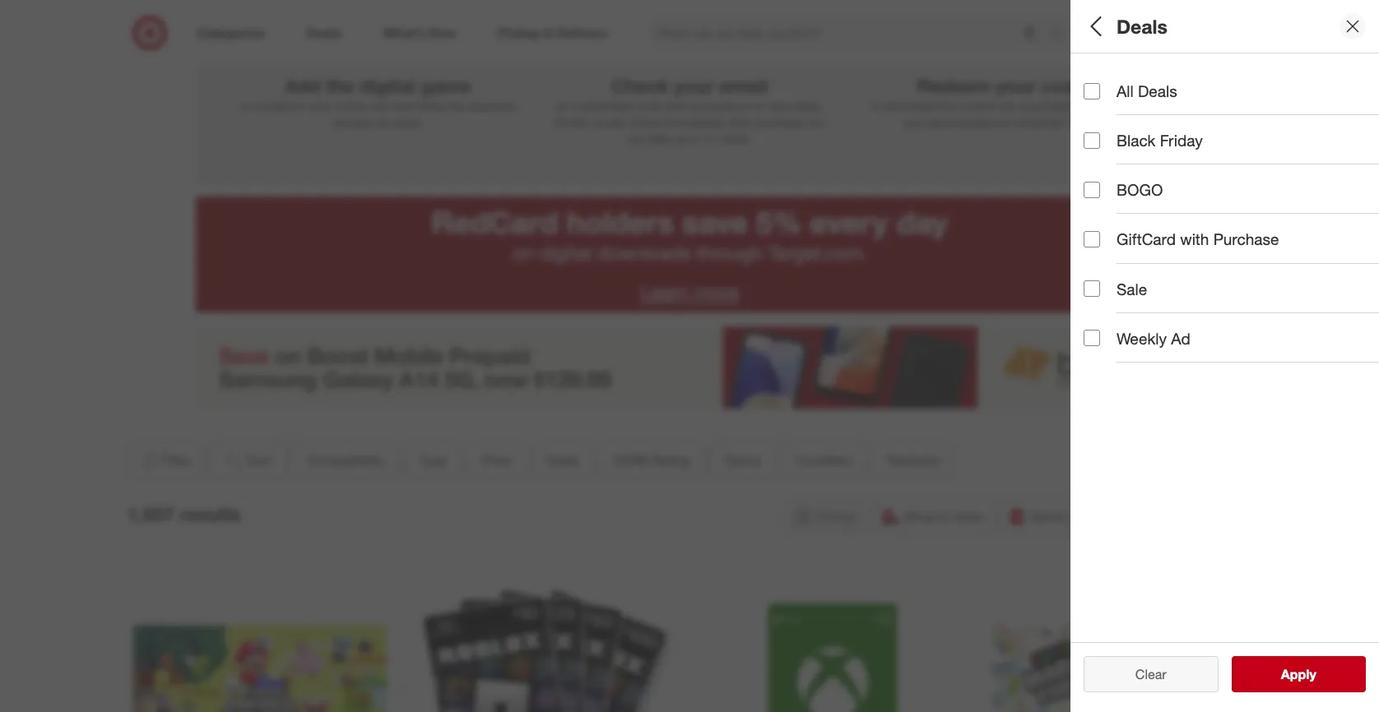 Task type: locate. For each thing, give the bounding box(es) containing it.
price inside all filters dialog
[[1084, 186, 1122, 205]]

1 horizontal spatial and
[[665, 99, 685, 113]]

your up "instructions"
[[674, 74, 714, 97]]

esrb rating inside all filters dialog
[[1084, 301, 1179, 320]]

1,557
[[127, 503, 174, 526]]

the right follow
[[449, 99, 465, 113]]

0 horizontal spatial rating
[[652, 452, 690, 469]]

bogo
[[1117, 180, 1163, 199]]

0 vertical spatial or
[[240, 99, 251, 113]]

1 horizontal spatial genre button
[[1084, 342, 1367, 399]]

super mario party - nintendo switch image
[[992, 571, 1246, 713], [992, 571, 1246, 713]]

enjoy!
[[1069, 115, 1100, 129]]

0 horizontal spatial game
[[421, 74, 471, 97]]

0 vertical spatial digital
[[360, 74, 416, 97]]

1 horizontal spatial esrb
[[1084, 301, 1126, 320]]

usual.
[[393, 115, 423, 129]]

code
[[1041, 74, 1086, 97], [636, 99, 662, 113]]

1 horizontal spatial genre
[[1084, 358, 1129, 377]]

download inside check your email for a download code and instructions on next steps. emails usually arrive immediately after purchase, but can take up to 4+ hours.
[[582, 99, 633, 113]]

0 vertical spatial all
[[1084, 15, 1107, 38]]

the inside the redeem your code to download the content you purchased directly to your game system or computer. enjoy!
[[938, 99, 955, 113]]

digital down holders at the left top
[[540, 241, 591, 265]]

type button
[[1084, 111, 1367, 169], [405, 443, 461, 479]]

0 vertical spatial rating
[[1131, 301, 1179, 320]]

1 vertical spatial compatibility
[[307, 452, 385, 469]]

compatibility
[[1084, 70, 1183, 89], [307, 452, 385, 469]]

code up the purchased in the right of the page
[[1041, 74, 1086, 97]]

1 horizontal spatial compatibility button
[[1084, 53, 1367, 111]]

2 content from the left
[[958, 99, 997, 113]]

purchase
[[1214, 230, 1279, 249]]

clear all button
[[1084, 657, 1218, 693]]

esrb rating
[[1084, 301, 1179, 320], [614, 452, 690, 469]]

clear button
[[1084, 657, 1218, 693]]

pickup button
[[786, 499, 867, 535]]

genre down weekly ad option
[[1084, 358, 1129, 377]]

0 vertical spatial type button
[[1084, 111, 1367, 169]]

0 horizontal spatial price
[[482, 452, 512, 469]]

1 vertical spatial all
[[1117, 81, 1134, 100]]

your down the add
[[310, 99, 332, 113]]

results right see
[[1291, 667, 1334, 683]]

1 horizontal spatial results
[[1291, 667, 1334, 683]]

on down redcard
[[513, 241, 534, 265]]

0 horizontal spatial and
[[393, 99, 412, 113]]

your down redeem
[[903, 115, 925, 129]]

all right the 'all deals' checkbox
[[1117, 81, 1134, 100]]

save
[[682, 204, 748, 241]]

1 vertical spatial esrb rating button
[[600, 443, 704, 479]]

clear inside all filters dialog
[[1127, 667, 1158, 683]]

to
[[296, 99, 306, 113], [871, 99, 881, 113], [1121, 99, 1131, 113], [691, 132, 701, 145]]

2 clear from the left
[[1136, 667, 1167, 683]]

1 vertical spatial rating
[[652, 452, 690, 469]]

0 horizontal spatial compatibility
[[307, 452, 385, 469]]

on inside check your email for a download code and instructions on next steps. emails usually arrive immediately after purchase, but can take up to 4+ hours.
[[751, 99, 764, 113]]

xbox gift card (digital) image
[[706, 571, 959, 713], [706, 571, 959, 713]]

0 horizontal spatial compatibility button
[[293, 443, 398, 479]]

content down the add
[[254, 99, 293, 113]]

1 horizontal spatial deals button
[[1084, 226, 1367, 284]]

advertisement region
[[196, 326, 1183, 409]]

steps.
[[792, 99, 823, 113]]

store
[[953, 508, 983, 525]]

directly
[[1080, 99, 1118, 113]]

1 horizontal spatial type button
[[1084, 111, 1367, 169]]

GiftCard with Purchase checkbox
[[1084, 231, 1100, 248]]

compatibility inside all filters dialog
[[1084, 70, 1183, 89]]

1 clear from the left
[[1127, 667, 1158, 683]]

your inside check your email for a download code and instructions on next steps. emails usually arrive immediately after purchase, but can take up to 4+ hours.
[[674, 74, 714, 97]]

clear
[[1127, 667, 1158, 683], [1136, 667, 1167, 683]]

genre
[[1084, 358, 1129, 377], [725, 452, 761, 469]]

1 vertical spatial code
[[636, 99, 662, 113]]

with
[[1180, 230, 1209, 249]]

0 vertical spatial on
[[751, 99, 764, 113]]

all
[[1084, 15, 1107, 38], [1117, 81, 1134, 100]]

rating
[[1131, 301, 1179, 320], [652, 452, 690, 469]]

price
[[1084, 186, 1122, 205], [482, 452, 512, 469]]

genre left condition button on the right bottom of page
[[725, 452, 761, 469]]

arrive
[[630, 115, 659, 129]]

1 horizontal spatial download
[[885, 99, 935, 113]]

giftcard
[[1117, 230, 1176, 249]]

1 vertical spatial game
[[928, 115, 957, 129]]

giftcard with purchase
[[1117, 230, 1279, 249]]

0 vertical spatial esrb
[[1084, 301, 1126, 320]]

shop in store
[[904, 508, 983, 525]]

0 horizontal spatial type button
[[405, 443, 461, 479]]

0 vertical spatial results
[[179, 503, 241, 526]]

a
[[573, 99, 579, 113]]

the up online
[[326, 74, 355, 97]]

genre button
[[1084, 342, 1367, 399], [711, 443, 775, 479]]

0 horizontal spatial esrb rating
[[614, 452, 690, 469]]

sale
[[1117, 279, 1147, 298]]

0 horizontal spatial genre
[[725, 452, 761, 469]]

usually
[[591, 115, 627, 129]]

0 vertical spatial game
[[421, 74, 471, 97]]

1 horizontal spatial game
[[928, 115, 957, 129]]

results inside button
[[1291, 667, 1334, 683]]

or inside the redeem your code to download the content you purchased directly to your game system or computer. enjoy!
[[1000, 115, 1011, 129]]

content
[[254, 99, 293, 113], [958, 99, 997, 113]]

0 horizontal spatial content
[[254, 99, 293, 113]]

2 horizontal spatial the
[[938, 99, 955, 113]]

0 horizontal spatial digital
[[360, 74, 416, 97]]

to down the add
[[296, 99, 306, 113]]

4+
[[704, 132, 717, 145]]

download down redeem
[[885, 99, 935, 113]]

0 vertical spatial deals button
[[1084, 226, 1367, 284]]

and
[[393, 99, 412, 113], [665, 99, 685, 113]]

1 and from the left
[[393, 99, 412, 113]]

1 vertical spatial compatibility button
[[293, 443, 398, 479]]

compatibility button
[[1084, 53, 1367, 111], [293, 443, 398, 479]]

your up "you"
[[996, 74, 1036, 97]]

1 horizontal spatial digital
[[540, 241, 591, 265]]

1 horizontal spatial esrb rating button
[[1084, 284, 1367, 342]]

2 and from the left
[[665, 99, 685, 113]]

0 horizontal spatial or
[[240, 99, 251, 113]]

0 horizontal spatial type
[[419, 452, 447, 469]]

deals inside all filters dialog
[[1084, 243, 1126, 262]]

email
[[719, 74, 768, 97]]

0 vertical spatial compatibility
[[1084, 70, 1183, 89]]

1 content from the left
[[254, 99, 293, 113]]

5%
[[756, 204, 802, 241]]

shop in store button
[[874, 499, 993, 535]]

hours.
[[720, 132, 752, 145]]

1 horizontal spatial or
[[1000, 115, 1011, 129]]

new super mario bros u deluxe - nintendo switch image
[[133, 571, 386, 713], [133, 571, 386, 713]]

1 horizontal spatial all
[[1117, 81, 1134, 100]]

clear inside the deals dialog
[[1136, 667, 1167, 683]]

1 horizontal spatial the
[[449, 99, 465, 113]]

1 horizontal spatial code
[[1041, 74, 1086, 97]]

What can we help you find? suggestions appear below search field
[[648, 15, 1052, 51]]

deals button
[[1084, 226, 1367, 284], [532, 443, 593, 479]]

1 horizontal spatial content
[[958, 99, 997, 113]]

1 horizontal spatial type
[[1084, 128, 1119, 147]]

0 horizontal spatial all
[[1084, 15, 1107, 38]]

for
[[556, 99, 570, 113]]

0 horizontal spatial on
[[513, 241, 534, 265]]

0 vertical spatial esrb rating button
[[1084, 284, 1367, 342]]

filter button
[[127, 443, 203, 479]]

1 vertical spatial or
[[1000, 115, 1011, 129]]

1 horizontal spatial rating
[[1131, 301, 1179, 320]]

results right 1,557
[[179, 503, 241, 526]]

or
[[240, 99, 251, 113], [1000, 115, 1011, 129]]

1 horizontal spatial price
[[1084, 186, 1122, 205]]

all right search
[[1084, 15, 1107, 38]]

0 horizontal spatial esrb
[[614, 452, 648, 469]]

0 vertical spatial price button
[[1084, 169, 1367, 226]]

0 horizontal spatial results
[[179, 503, 241, 526]]

0 vertical spatial esrb rating
[[1084, 301, 1179, 320]]

purchase,
[[755, 115, 805, 129]]

filter
[[162, 452, 191, 469]]

0 vertical spatial type
[[1084, 128, 1119, 147]]

download inside the redeem your code to download the content you purchased directly to your game system or computer. enjoy!
[[885, 99, 935, 113]]

0 horizontal spatial esrb rating button
[[600, 443, 704, 479]]

price button
[[1084, 169, 1367, 226], [468, 443, 526, 479]]

0 vertical spatial genre
[[1084, 358, 1129, 377]]

compatibility button inside all filters dialog
[[1084, 53, 1367, 111]]

2 download from the left
[[885, 99, 935, 113]]

condition
[[795, 452, 853, 469]]

1 horizontal spatial compatibility
[[1084, 70, 1183, 89]]

redcard holders save 5% every day
[[432, 204, 948, 241]]

esrb inside all filters dialog
[[1084, 301, 1126, 320]]

0 horizontal spatial deals button
[[532, 443, 593, 479]]

learn
[[640, 281, 689, 305]]

code inside check your email for a download code and instructions on next steps. emails usually arrive immediately after purchase, but can take up to 4+ hours.
[[636, 99, 662, 113]]

game inside the redeem your code to download the content you purchased directly to your game system or computer. enjoy!
[[928, 115, 957, 129]]

download up usually
[[582, 99, 633, 113]]

1 vertical spatial genre button
[[711, 443, 775, 479]]

digital
[[360, 74, 416, 97], [540, 241, 591, 265]]

esrb
[[1084, 301, 1126, 320], [614, 452, 648, 469]]

on
[[751, 99, 764, 113], [513, 241, 534, 265]]

0 horizontal spatial genre button
[[711, 443, 775, 479]]

game
[[421, 74, 471, 97], [928, 115, 957, 129]]

content inside the redeem your code to download the content you purchased directly to your game system or computer. enjoy!
[[958, 99, 997, 113]]

1 vertical spatial esrb rating
[[614, 452, 690, 469]]

0 horizontal spatial code
[[636, 99, 662, 113]]

and up usual.
[[393, 99, 412, 113]]

shop
[[904, 508, 935, 525]]

Weekly Ad checkbox
[[1084, 330, 1100, 347]]

content up system
[[958, 99, 997, 113]]

BOGO checkbox
[[1084, 182, 1100, 198]]

code up arrive
[[636, 99, 662, 113]]

on left next
[[751, 99, 764, 113]]

0 vertical spatial code
[[1041, 74, 1086, 97]]

deals dialog
[[1071, 0, 1379, 713]]

game left system
[[928, 115, 957, 129]]

the down redeem
[[938, 99, 955, 113]]

code inside the redeem your code to download the content you purchased directly to your game system or computer. enjoy!
[[1041, 74, 1086, 97]]

1 vertical spatial price
[[482, 452, 512, 469]]

1 download from the left
[[582, 99, 633, 113]]

all inside all filters dialog
[[1084, 15, 1107, 38]]

process
[[333, 115, 375, 129]]

0 horizontal spatial download
[[582, 99, 633, 113]]

to right up
[[691, 132, 701, 145]]

1 horizontal spatial esrb rating
[[1084, 301, 1179, 320]]

1 horizontal spatial on
[[751, 99, 764, 113]]

1 vertical spatial on
[[513, 241, 534, 265]]

game up follow
[[421, 74, 471, 97]]

the
[[326, 74, 355, 97], [449, 99, 465, 113], [938, 99, 955, 113]]

1 horizontal spatial price button
[[1084, 169, 1367, 226]]

type
[[1084, 128, 1119, 147], [419, 452, 447, 469]]

1 vertical spatial deals button
[[532, 443, 593, 479]]

instructions
[[688, 99, 748, 113]]

0 vertical spatial compatibility button
[[1084, 53, 1367, 111]]

digital up the cart
[[360, 74, 416, 97]]

0 horizontal spatial price button
[[468, 443, 526, 479]]

delivery
[[1094, 508, 1142, 525]]

1 vertical spatial results
[[1291, 667, 1334, 683]]

0 vertical spatial price
[[1084, 186, 1122, 205]]

all inside the deals dialog
[[1117, 81, 1134, 100]]

download
[[582, 99, 633, 113], [885, 99, 935, 113]]

and up immediately
[[665, 99, 685, 113]]

1 vertical spatial price button
[[468, 443, 526, 479]]

0 vertical spatial genre button
[[1084, 342, 1367, 399]]

day
[[1068, 508, 1091, 525]]

1 vertical spatial genre
[[725, 452, 761, 469]]



Task type: describe. For each thing, give the bounding box(es) containing it.
add the digital game or content to your online cart and follow the checkout process as usual.
[[240, 74, 516, 129]]

roblox gift card image
[[419, 571, 673, 713]]

on digital downloads through target.com.
[[513, 241, 867, 265]]

filters
[[1112, 15, 1163, 38]]

search button
[[1041, 15, 1080, 54]]

you
[[1000, 99, 1019, 113]]

black
[[1117, 131, 1156, 150]]

all
[[1162, 667, 1175, 683]]

check
[[611, 74, 669, 97]]

content inside add the digital game or content to your online cart and follow the checkout process as usual.
[[254, 99, 293, 113]]

see results
[[1264, 667, 1334, 683]]

genre inside all filters dialog
[[1084, 358, 1129, 377]]

emails
[[554, 115, 588, 129]]

clear all
[[1127, 667, 1175, 683]]

your inside add the digital game or content to your online cart and follow the checkout process as usual.
[[310, 99, 332, 113]]

same
[[1030, 508, 1065, 525]]

and inside check your email for a download code and instructions on next steps. emails usually arrive immediately after purchase, but can take up to 4+ hours.
[[665, 99, 685, 113]]

type inside all filters dialog
[[1084, 128, 1119, 147]]

see results button
[[1232, 657, 1366, 693]]

1 vertical spatial type
[[419, 452, 447, 469]]

black friday
[[1117, 131, 1203, 150]]

as
[[378, 115, 390, 129]]

apply button
[[1232, 657, 1366, 693]]

rating inside all filters dialog
[[1131, 301, 1179, 320]]

redcard
[[432, 204, 558, 241]]

all filters
[[1084, 15, 1163, 38]]

digital inside add the digital game or content to your online cart and follow the checkout process as usual.
[[360, 74, 416, 97]]

ad
[[1171, 329, 1191, 348]]

sort
[[247, 452, 272, 469]]

in
[[939, 508, 949, 525]]

check your email for a download code and instructions on next steps. emails usually arrive immediately after purchase, but can take up to 4+ hours.
[[554, 74, 825, 145]]

redeem your code to download the content you purchased directly to your game system or computer. enjoy!
[[871, 74, 1131, 129]]

to inside check your email for a download code and instructions on next steps. emails usually arrive immediately after purchase, but can take up to 4+ hours.
[[691, 132, 701, 145]]

clear for clear all
[[1127, 667, 1158, 683]]

online
[[335, 99, 366, 113]]

Black Friday checkbox
[[1084, 132, 1100, 149]]

sort button
[[210, 443, 286, 479]]

learn more
[[640, 281, 739, 305]]

same day delivery button
[[1000, 499, 1153, 535]]

every
[[810, 204, 888, 241]]

through
[[696, 241, 763, 265]]

weekly
[[1117, 329, 1167, 348]]

all deals
[[1117, 81, 1177, 100]]

results for see results
[[1291, 667, 1334, 683]]

1,557 results
[[127, 503, 241, 526]]

featured
[[887, 452, 939, 469]]

after
[[728, 115, 751, 129]]

checkout
[[468, 99, 516, 113]]

all for all filters
[[1084, 15, 1107, 38]]

more
[[694, 281, 739, 305]]

condition button
[[781, 443, 867, 479]]

redeem
[[916, 74, 991, 97]]

see
[[1264, 667, 1288, 683]]

holders
[[567, 204, 674, 241]]

2
[[683, 14, 696, 44]]

to right steps.
[[871, 99, 881, 113]]

apply
[[1281, 667, 1316, 683]]

clear for clear
[[1136, 667, 1167, 683]]

to right directly
[[1121, 99, 1131, 113]]

next
[[767, 99, 789, 113]]

all filters dialog
[[1071, 0, 1379, 713]]

cart
[[369, 99, 390, 113]]

to inside add the digital game or content to your online cart and follow the checkout process as usual.
[[296, 99, 306, 113]]

system
[[960, 115, 997, 129]]

results for 1,557 results
[[179, 503, 241, 526]]

computer.
[[1014, 115, 1065, 129]]

search
[[1041, 26, 1080, 42]]

1 vertical spatial digital
[[540, 241, 591, 265]]

featured button
[[873, 443, 953, 479]]

follow
[[415, 99, 446, 113]]

downloads
[[597, 241, 691, 265]]

friday
[[1160, 131, 1203, 150]]

1
[[371, 14, 385, 44]]

weekly ad
[[1117, 329, 1191, 348]]

up
[[674, 132, 687, 145]]

purchased
[[1022, 99, 1077, 113]]

1 vertical spatial type button
[[405, 443, 461, 479]]

take
[[649, 132, 671, 145]]

pickup
[[817, 508, 856, 525]]

day
[[896, 204, 948, 241]]

target.com.
[[768, 241, 867, 265]]

add
[[285, 74, 321, 97]]

0 horizontal spatial the
[[326, 74, 355, 97]]

Sale checkbox
[[1084, 281, 1100, 297]]

but
[[808, 115, 825, 129]]

can
[[627, 132, 646, 145]]

1 vertical spatial esrb
[[614, 452, 648, 469]]

price button inside all filters dialog
[[1084, 169, 1367, 226]]

and inside add the digital game or content to your online cart and follow the checkout process as usual.
[[393, 99, 412, 113]]

immediately
[[662, 115, 724, 129]]

all for all deals
[[1117, 81, 1134, 100]]

All Deals checkbox
[[1084, 83, 1100, 99]]

or inside add the digital game or content to your online cart and follow the checkout process as usual.
[[240, 99, 251, 113]]

same day delivery
[[1030, 508, 1142, 525]]

3
[[995, 14, 1008, 44]]

game inside add the digital game or content to your online cart and follow the checkout process as usual.
[[421, 74, 471, 97]]



Task type: vqa. For each thing, say whether or not it's contained in the screenshot.
1st ship from the bottom
no



